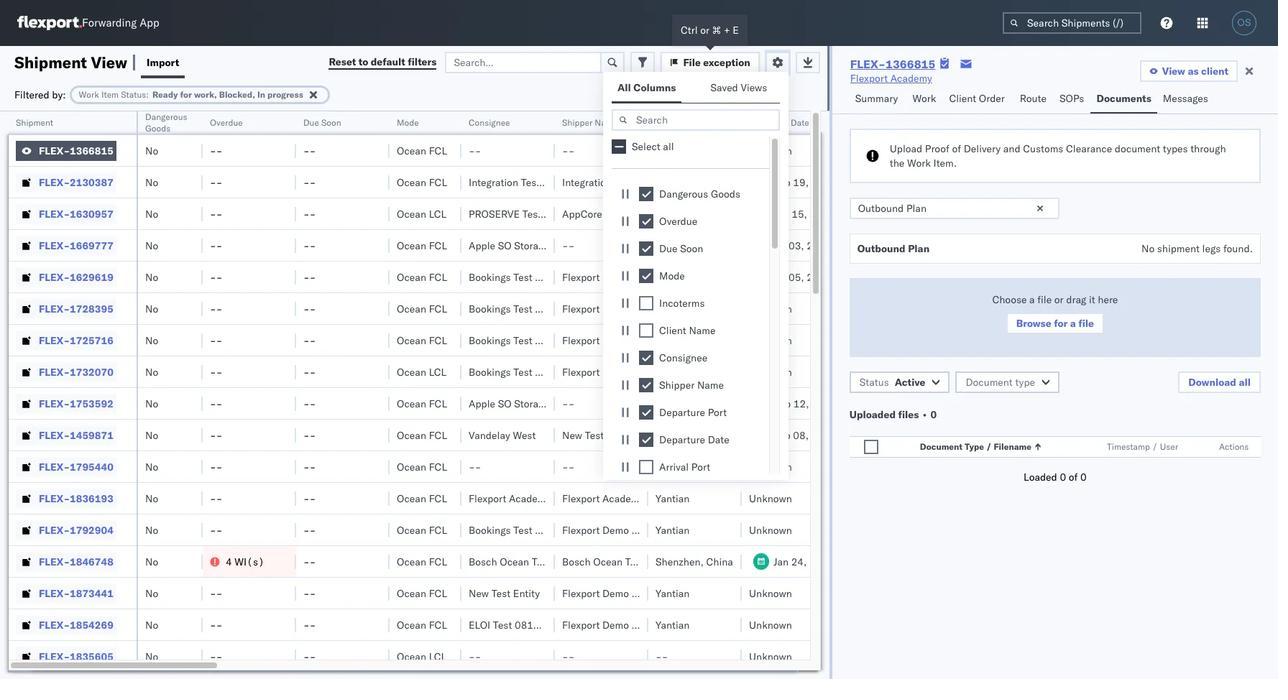 Task type: locate. For each thing, give the bounding box(es) containing it.
nhava sheva, india
[[656, 207, 743, 220]]

shanghai, up client name
[[656, 302, 702, 315]]

shipper for flex-1732070
[[632, 366, 667, 379]]

bookings test consignee
[[469, 271, 583, 284], [469, 302, 583, 315], [469, 334, 583, 347], [469, 366, 583, 379], [469, 524, 583, 537]]

fcl for flex-1725716
[[429, 334, 447, 347]]

bosch ocean test
[[469, 555, 551, 568], [562, 555, 644, 568]]

3 unknown from the top
[[749, 334, 792, 347]]

1669777
[[70, 239, 113, 252]]

lcl
[[429, 207, 447, 220], [429, 366, 447, 379], [429, 650, 447, 663]]

4 unknown from the top
[[749, 366, 792, 379]]

fcl for flex-1795440
[[429, 461, 447, 473]]

2 horizontal spatial 0
[[1081, 471, 1087, 484]]

1 resize handle column header from the left
[[119, 111, 137, 679]]

2 (do from the top
[[552, 397, 573, 410]]

5 demo from the top
[[603, 524, 629, 537]]

flex-2130387
[[39, 176, 113, 189]]

no for flex-1854269
[[145, 619, 158, 632]]

14 fcl from the top
[[429, 619, 447, 632]]

1 horizontal spatial /
[[1153, 441, 1158, 452]]

departure port up select all
[[656, 117, 714, 128]]

flex- for the flex-1753592 button
[[39, 397, 70, 410]]

1 shanghai, from the top
[[656, 144, 702, 157]]

est down uploaded
[[839, 429, 857, 442]]

15,
[[792, 207, 807, 220]]

fcl for flex-1629619
[[429, 271, 447, 284]]

flexport for 1873441
[[562, 587, 600, 600]]

0 vertical spatial not
[[575, 239, 595, 252]]

route button
[[1014, 86, 1054, 114]]

0 vertical spatial entity
[[607, 429, 634, 442]]

due
[[303, 117, 319, 128], [659, 242, 678, 255]]

0 horizontal spatial file
[[1038, 293, 1052, 306]]

saved views
[[711, 81, 767, 94]]

2 vertical spatial port
[[692, 461, 711, 474]]

dangerous goods up the nhava sheva, india
[[659, 188, 741, 201]]

None checkbox
[[612, 139, 626, 154], [639, 214, 654, 229], [639, 242, 654, 256], [639, 269, 654, 283], [639, 378, 654, 393], [639, 406, 654, 420], [639, 460, 654, 475], [612, 139, 626, 154], [639, 214, 654, 229], [639, 242, 654, 256], [639, 269, 654, 283], [639, 378, 654, 393], [639, 406, 654, 420], [639, 460, 654, 475]]

1366815 up 2130387 on the left top of the page
[[70, 144, 113, 157]]

7 fcl from the top
[[429, 397, 447, 410]]

4 co. from the top
[[670, 366, 684, 379]]

of up item.
[[952, 142, 961, 155]]

ocean for 1873441
[[397, 587, 426, 600]]

new right "west"
[[562, 429, 582, 442]]

5 ocean fcl from the top
[[397, 302, 447, 315]]

8 ocean fcl from the top
[[397, 429, 447, 442]]

5 bookings from the top
[[469, 524, 511, 537]]

flex- for flex-1459871 button
[[39, 429, 70, 442]]

client inside button
[[949, 92, 977, 105]]

1 vertical spatial entity
[[513, 587, 540, 600]]

all for select all
[[663, 140, 674, 153]]

summary button
[[850, 86, 907, 114]]

download all
[[1189, 376, 1251, 389]]

new test entity 2
[[562, 429, 642, 442]]

0 vertical spatial ocean lcl
[[397, 207, 447, 220]]

flex- down flex-1459871 button
[[39, 461, 70, 473]]

storage for chennai
[[514, 397, 549, 410]]

1 vertical spatial use)
[[598, 397, 624, 410]]

outbound
[[858, 242, 906, 255]]

flex- for flex-1795440 button on the bottom left
[[39, 461, 70, 473]]

so up vandelay west
[[498, 397, 512, 410]]

use)
[[598, 239, 624, 252], [598, 397, 624, 410]]

1 horizontal spatial 1366815
[[886, 57, 936, 71]]

china up the incoterms
[[704, 271, 731, 284]]

a right choose
[[1030, 293, 1035, 306]]

11 fcl from the top
[[429, 524, 447, 537]]

flexport demo shipper co. for 1629619
[[562, 271, 684, 284]]

saved
[[711, 81, 738, 94]]

flex- up flex-1725716 button
[[39, 302, 70, 315]]

1 vertical spatial shipment
[[16, 117, 53, 128]]

goods inside 'dangerous goods'
[[145, 123, 171, 134]]

7 resize handle column header from the left
[[631, 111, 649, 679]]

5 resize handle column header from the left
[[444, 111, 462, 679]]

flex- up flex-1792904 button
[[39, 492, 70, 505]]

1 vertical spatial all
[[1239, 376, 1251, 389]]

0 vertical spatial port
[[697, 117, 714, 128]]

(do
[[552, 239, 573, 252], [552, 397, 573, 410]]

port down the saved
[[697, 117, 714, 128]]

shanghai, china up client name
[[656, 302, 731, 315]]

flex- down flex-1792904 button
[[39, 555, 70, 568]]

1 vertical spatial flex-1366815
[[39, 144, 113, 157]]

2 shanghai, china from the top
[[656, 176, 731, 189]]

0 horizontal spatial bosch ocean test
[[469, 555, 551, 568]]

1 vertical spatial goods
[[711, 188, 741, 201]]

shanghai, down the incoterms
[[656, 334, 702, 347]]

3 flexport demo shipper co. from the top
[[562, 334, 684, 347]]

9 unknown from the top
[[749, 619, 792, 632]]

mode down filters
[[397, 117, 419, 128]]

feb for feb 08, 2023 est
[[774, 429, 791, 442]]

0 vertical spatial client
[[949, 92, 977, 105]]

1 vertical spatial lcl
[[429, 366, 447, 379]]

as
[[1188, 65, 1199, 78]]

1 horizontal spatial mode
[[659, 270, 685, 283]]

3 ocean fcl from the top
[[397, 239, 447, 252]]

shanghai, china for flex-1669777
[[656, 239, 731, 252]]

8 unknown from the top
[[749, 587, 792, 600]]

13 ocean fcl from the top
[[397, 587, 447, 600]]

no for flex-1835605
[[145, 650, 158, 663]]

feb 19, 2022 14:00 est
[[774, 176, 887, 189]]

the
[[890, 157, 905, 170]]

china for flex-1366815
[[704, 144, 731, 157]]

14 ocean fcl from the top
[[397, 619, 447, 632]]

name inside button
[[595, 117, 618, 128]]

2 shanghai, from the top
[[656, 176, 702, 189]]

1366815 inside button
[[70, 144, 113, 157]]

academy for flexport academy
[[891, 72, 933, 85]]

2 flexport demo shipper co. from the top
[[562, 302, 684, 315]]

0 horizontal spatial date
[[708, 434, 730, 447]]

ocean for 1725716
[[397, 334, 426, 347]]

shanghai, for flex-1795440
[[656, 461, 702, 473]]

2 so from the top
[[498, 397, 512, 410]]

progress
[[267, 89, 303, 100]]

loaded 0 of 0
[[1024, 471, 1087, 484]]

1 bookings from the top
[[469, 271, 511, 284]]

document inside button
[[920, 441, 963, 452]]

flex- up flexport academy
[[850, 57, 886, 71]]

flex-1836193
[[39, 492, 113, 505]]

4 flexport demo shipper co. from the top
[[562, 366, 684, 379]]

0 vertical spatial date
[[791, 117, 809, 128]]

feb
[[774, 176, 791, 189], [774, 429, 791, 442]]

flex- up flex-1629619 button
[[39, 239, 70, 252]]

timestamp / user button
[[1104, 439, 1191, 453]]

0 vertical spatial all
[[663, 140, 674, 153]]

4 demo from the top
[[603, 366, 629, 379]]

india
[[721, 207, 743, 220]]

use) down appcore supply ltd in the top of the page
[[598, 239, 624, 252]]

sep 12, 2022 edt
[[774, 397, 858, 410]]

name down all
[[595, 117, 618, 128]]

flex-1873441
[[39, 587, 113, 600]]

no right "1669777"
[[145, 239, 158, 252]]

5 flexport demo shipper co. from the top
[[562, 524, 684, 537]]

3 shanghai, from the top
[[656, 239, 702, 252]]

filtered by:
[[14, 88, 66, 101]]

unknown for 1854269
[[749, 619, 792, 632]]

goods down ready
[[145, 123, 171, 134]]

3 demo from the top
[[603, 334, 629, 347]]

no right '1854269'
[[145, 619, 158, 632]]

departure port up "arrival port"
[[659, 406, 727, 419]]

bookings test consignee for flex-1792904
[[469, 524, 583, 537]]

of for proof
[[952, 142, 961, 155]]

flex- down the "flex-1728395" button
[[39, 334, 70, 347]]

1 horizontal spatial of
[[1069, 471, 1078, 484]]

1 horizontal spatial all
[[1239, 376, 1251, 389]]

10 fcl from the top
[[429, 492, 447, 505]]

due soon
[[303, 117, 341, 128], [659, 242, 704, 255]]

no right 1836193
[[145, 492, 158, 505]]

ocean for 1366815
[[397, 144, 426, 157]]

view inside "button"
[[1163, 65, 1186, 78]]

0 vertical spatial name
[[595, 117, 618, 128]]

shanghai, for flex-2130387
[[656, 176, 702, 189]]

e
[[733, 24, 739, 37]]

document for document type
[[966, 376, 1013, 389]]

shipper inside button
[[562, 117, 593, 128]]

2 apple so storage (do not use) from the top
[[469, 397, 624, 410]]

1 vertical spatial 2023
[[810, 555, 835, 568]]

2023 right '08,'
[[812, 429, 837, 442]]

of inside upload proof of delivery and customs clearance document types through the work item.
[[952, 142, 961, 155]]

2022 right 12, at bottom right
[[812, 397, 837, 410]]

not up new test entity 2
[[575, 397, 595, 410]]

1 vertical spatial of
[[1069, 471, 1078, 484]]

1 vertical spatial so
[[498, 397, 512, 410]]

2 demo from the top
[[603, 302, 629, 315]]

os
[[1238, 17, 1252, 28]]

1 vertical spatial apple so storage (do not use)
[[469, 397, 624, 410]]

2 feb from the top
[[774, 429, 791, 442]]

bosch up new test entity
[[469, 555, 497, 568]]

sheva,
[[687, 207, 718, 220]]

unknown for 1835605
[[749, 650, 792, 663]]

0 vertical spatial shipper name
[[562, 117, 618, 128]]

0 horizontal spatial academy
[[509, 492, 551, 505]]

1 vertical spatial dangerous
[[659, 188, 708, 201]]

0 horizontal spatial bosch
[[469, 555, 497, 568]]

file inside 'button'
[[1079, 317, 1094, 330]]

ocean for 1795440
[[397, 461, 426, 473]]

shipper for flex-1873441
[[632, 587, 667, 600]]

flex- down 'flex-1836193' button
[[39, 524, 70, 537]]

1 horizontal spatial status
[[860, 376, 889, 389]]

2 yantian from the top
[[656, 429, 690, 442]]

mode button
[[390, 114, 447, 129]]

2 resize handle column header from the left
[[186, 111, 203, 679]]

0 vertical spatial due
[[303, 117, 319, 128]]

or left drag
[[1055, 293, 1064, 306]]

view
[[91, 52, 127, 72], [1163, 65, 1186, 78]]

ctrl or ⌘ + e
[[681, 24, 739, 37]]

apple so storage (do not use) for chennai
[[469, 397, 624, 410]]

1 apple so storage (do not use) from the top
[[469, 239, 624, 252]]

storage up "west"
[[514, 397, 549, 410]]

active
[[895, 376, 926, 389]]

0 horizontal spatial client
[[659, 324, 686, 337]]

messages button
[[1158, 86, 1216, 114]]

view up item
[[91, 52, 127, 72]]

0 vertical spatial soon
[[321, 117, 341, 128]]

resize handle column header for shipment
[[119, 111, 137, 679]]

academy for flexport academy (us) inc.
[[509, 492, 551, 505]]

1 vertical spatial (do
[[552, 397, 573, 410]]

flex- up flex-1459871 button
[[39, 397, 70, 410]]

jul left '05,' at the right of the page
[[774, 271, 786, 284]]

jul 05, 2022 edt
[[774, 271, 853, 284]]

Search text field
[[612, 109, 780, 131]]

5 unknown from the top
[[749, 461, 792, 473]]

status right item
[[121, 89, 146, 100]]

not for chennai
[[575, 397, 595, 410]]

1 vertical spatial departure port
[[659, 406, 727, 419]]

--
[[210, 144, 222, 157], [303, 144, 316, 157], [469, 144, 481, 157], [562, 144, 575, 157], [210, 176, 222, 189], [303, 176, 316, 189], [210, 207, 222, 220], [303, 207, 316, 220], [210, 239, 222, 252], [303, 239, 316, 252], [562, 239, 575, 252], [210, 271, 222, 284], [303, 271, 316, 284], [210, 302, 222, 315], [303, 302, 316, 315], [210, 334, 222, 347], [303, 334, 316, 347], [210, 366, 222, 379], [303, 366, 316, 379], [210, 397, 222, 410], [303, 397, 316, 410], [562, 397, 575, 410], [210, 429, 222, 442], [303, 429, 316, 442], [210, 461, 222, 473], [303, 461, 316, 473], [469, 461, 481, 473], [562, 461, 575, 473], [210, 492, 222, 505], [303, 492, 316, 505], [210, 524, 222, 537], [303, 524, 316, 537], [303, 555, 316, 568], [210, 587, 222, 600], [303, 587, 316, 600], [210, 619, 222, 632], [303, 619, 316, 632], [210, 650, 222, 663], [303, 650, 316, 663], [469, 650, 481, 663], [562, 650, 575, 663], [656, 650, 668, 663]]

0 vertical spatial new
[[562, 429, 582, 442]]

no right 1459871
[[145, 429, 158, 442]]

flex- down shipment "button"
[[39, 144, 70, 157]]

5 bookings test consignee from the top
[[469, 524, 583, 537]]

for down choose a file or drag it here
[[1054, 317, 1068, 330]]

0 vertical spatial status
[[121, 89, 146, 100]]

1 vertical spatial mode
[[659, 270, 685, 283]]

flex- down flex-1873441 button
[[39, 619, 70, 632]]

academy right inc.
[[603, 492, 644, 505]]

overdue down blocked, on the left of page
[[210, 117, 243, 128]]

1 vertical spatial overdue
[[659, 215, 698, 228]]

0 horizontal spatial shipper name
[[562, 117, 618, 128]]

soon down reset
[[321, 117, 341, 128]]

co. for 1725716
[[670, 334, 684, 347]]

departure port inside button
[[656, 117, 714, 128]]

feb left '08,'
[[774, 429, 791, 442]]

12 ocean fcl from the top
[[397, 555, 447, 568]]

edt
[[868, 207, 887, 220], [865, 239, 884, 252], [835, 271, 853, 284], [839, 397, 858, 410]]

4 bookings from the top
[[469, 366, 511, 379]]

resize handle column header
[[119, 111, 137, 679], [186, 111, 203, 679], [279, 111, 296, 679], [372, 111, 390, 679], [444, 111, 462, 679], [538, 111, 555, 679], [631, 111, 649, 679], [725, 111, 742, 679]]

overdue right ltd
[[659, 215, 698, 228]]

3 fcl from the top
[[429, 239, 447, 252]]

or left "⌘"
[[701, 24, 710, 37]]

all right download
[[1239, 376, 1251, 389]]

1 apple from the top
[[469, 239, 495, 252]]

1 vertical spatial date
[[708, 434, 730, 447]]

flexport academy (sz) ltd.
[[562, 492, 692, 505]]

11 ocean fcl from the top
[[397, 524, 447, 537]]

demo for 1873441
[[603, 587, 629, 600]]

resize handle column header for shipper name
[[631, 111, 649, 679]]

feb left '19,'
[[774, 176, 791, 189]]

bosch
[[469, 555, 497, 568], [562, 555, 591, 568]]

shanghai, up the incoterms
[[656, 271, 702, 284]]

all inside button
[[1239, 376, 1251, 389]]

0 vertical spatial storage
[[514, 239, 549, 252]]

1 ocean fcl from the top
[[397, 144, 447, 157]]

1 jul from the top
[[774, 239, 786, 252]]

file up the browse for a file 'button'
[[1038, 293, 1052, 306]]

work left item
[[79, 89, 99, 100]]

flex-1835605
[[39, 650, 113, 663]]

jul 03, 2022 18:00 edt
[[774, 239, 884, 252]]

1 horizontal spatial dangerous goods
[[659, 188, 741, 201]]

12 fcl from the top
[[429, 555, 447, 568]]

8 fcl from the top
[[429, 429, 447, 442]]

2022 right 15,
[[810, 207, 835, 220]]

6 ocean fcl from the top
[[397, 334, 447, 347]]

bookings test consignee for flex-1629619
[[469, 271, 583, 284]]

1 lcl from the top
[[429, 207, 447, 220]]

port right arrival on the right
[[692, 461, 711, 474]]

4 wi(s)
[[226, 555, 264, 568]]

chennai
[[656, 397, 694, 410]]

0 horizontal spatial of
[[952, 142, 961, 155]]

0 vertical spatial so
[[498, 239, 512, 252]]

flex-1792904
[[39, 524, 113, 537]]

yantian for flex-1854269
[[656, 619, 690, 632]]

of for 0
[[1069, 471, 1078, 484]]

shanghai, china for flex-1795440
[[656, 461, 731, 473]]

1 vertical spatial file
[[1079, 317, 1094, 330]]

4 resize handle column header from the left
[[372, 111, 390, 679]]

actions
[[1219, 441, 1249, 452]]

1 (do from the top
[[552, 239, 573, 252]]

no right '1792904'
[[145, 524, 158, 537]]

2 co. from the top
[[670, 302, 684, 315]]

china for flex-2130387
[[704, 176, 731, 189]]

date up "arrival port"
[[708, 434, 730, 447]]

soon down the nhava sheva, india
[[680, 242, 704, 255]]

unknown for 1873441
[[749, 587, 792, 600]]

3 bookings from the top
[[469, 334, 511, 347]]

7 shanghai, china from the top
[[656, 461, 731, 473]]

18:00
[[835, 239, 863, 252]]

1 horizontal spatial dangerous
[[659, 188, 708, 201]]

use) up new test entity 2
[[598, 397, 624, 410]]

flex-1366815
[[850, 57, 936, 71], [39, 144, 113, 157]]

bookings for flex-1629619
[[469, 271, 511, 284]]

co. for 1728395
[[670, 302, 684, 315]]

0 horizontal spatial departure date
[[659, 434, 730, 447]]

1 horizontal spatial a
[[1070, 317, 1076, 330]]

5 shanghai, china from the top
[[656, 302, 731, 315]]

storage
[[514, 239, 549, 252], [514, 397, 549, 410]]

views
[[741, 81, 767, 94]]

upload proof of delivery and customs clearance document types through the work item.
[[890, 142, 1226, 170]]

1 bookings test consignee from the top
[[469, 271, 583, 284]]

4 shanghai, from the top
[[656, 271, 702, 284]]

appcore
[[562, 207, 602, 220]]

1 flexport demo shipper co. from the top
[[562, 271, 684, 284]]

1 vertical spatial jul
[[774, 271, 786, 284]]

-
[[210, 144, 216, 157], [216, 144, 222, 157], [303, 144, 310, 157], [310, 144, 316, 157], [469, 144, 475, 157], [475, 144, 481, 157], [562, 144, 569, 157], [569, 144, 575, 157], [210, 176, 216, 189], [216, 176, 222, 189], [303, 176, 310, 189], [310, 176, 316, 189], [210, 207, 216, 220], [216, 207, 222, 220], [303, 207, 310, 220], [310, 207, 316, 220], [210, 239, 216, 252], [216, 239, 222, 252], [303, 239, 310, 252], [310, 239, 316, 252], [562, 239, 569, 252], [569, 239, 575, 252], [210, 271, 216, 284], [216, 271, 222, 284], [303, 271, 310, 284], [310, 271, 316, 284], [210, 302, 216, 315], [216, 302, 222, 315], [303, 302, 310, 315], [310, 302, 316, 315], [210, 334, 216, 347], [216, 334, 222, 347], [303, 334, 310, 347], [310, 334, 316, 347], [210, 366, 216, 379], [216, 366, 222, 379], [303, 366, 310, 379], [310, 366, 316, 379], [210, 397, 216, 410], [216, 397, 222, 410], [303, 397, 310, 410], [310, 397, 316, 410], [562, 397, 569, 410], [569, 397, 575, 410], [210, 429, 216, 442], [216, 429, 222, 442], [303, 429, 310, 442], [310, 429, 316, 442], [210, 461, 216, 473], [216, 461, 222, 473], [303, 461, 310, 473], [310, 461, 316, 473], [469, 461, 475, 473], [475, 461, 481, 473], [562, 461, 569, 473], [569, 461, 575, 473], [210, 492, 216, 505], [216, 492, 222, 505], [303, 492, 310, 505], [310, 492, 316, 505], [210, 524, 216, 537], [216, 524, 222, 537], [303, 524, 310, 537], [310, 524, 316, 537], [303, 555, 310, 568], [310, 555, 316, 568], [210, 587, 216, 600], [216, 587, 222, 600], [303, 587, 310, 600], [310, 587, 316, 600], [210, 619, 216, 632], [216, 619, 222, 632], [303, 619, 310, 632], [310, 619, 316, 632], [210, 650, 216, 663], [216, 650, 222, 663], [303, 650, 310, 663], [310, 650, 316, 663], [469, 650, 475, 663], [475, 650, 481, 663], [562, 650, 569, 663], [569, 650, 575, 663], [656, 650, 662, 663], [662, 650, 668, 663]]

0 horizontal spatial dangerous goods
[[145, 111, 187, 134]]

4 yantian from the top
[[656, 524, 690, 537]]

flex-1795440 button
[[16, 457, 116, 477]]

flex- down flex-1854269 button
[[39, 650, 70, 663]]

2 vertical spatial ocean lcl
[[397, 650, 447, 663]]

6 fcl from the top
[[429, 334, 447, 347]]

2 storage from the top
[[514, 397, 549, 410]]

0 vertical spatial of
[[952, 142, 961, 155]]

2 not from the top
[[575, 397, 595, 410]]

0 vertical spatial lcl
[[429, 207, 447, 220]]

flex- up flex-1630957 button
[[39, 176, 70, 189]]

shanghai, china up the nhava sheva, india
[[656, 176, 731, 189]]

ocean fcl for flex-1629619
[[397, 271, 447, 284]]

6 demo from the top
[[603, 587, 629, 600]]

new
[[562, 429, 582, 442], [469, 587, 489, 600]]

1 yantian from the top
[[656, 366, 690, 379]]

no for flex-1873441
[[145, 587, 158, 600]]

4 ocean fcl from the top
[[397, 271, 447, 284]]

(do up new test entity 2
[[552, 397, 573, 410]]

status up uploaded
[[860, 376, 889, 389]]

1366815 up flexport academy
[[886, 57, 936, 71]]

1 vertical spatial 1366815
[[70, 144, 113, 157]]

no for flex-1728395
[[145, 302, 158, 315]]

0 vertical spatial flex-1366815
[[850, 57, 936, 71]]

1 vertical spatial shipper name
[[659, 379, 724, 392]]

china for flex-1728395
[[704, 302, 731, 315]]

0 vertical spatial dangerous
[[145, 111, 187, 122]]

2022 for 03,
[[807, 239, 832, 252]]

document for document type / filename
[[920, 441, 963, 452]]

work inside button
[[913, 92, 936, 105]]

/ right type
[[987, 441, 992, 452]]

flex- up flex-1854269 button
[[39, 587, 70, 600]]

apple up 'vandelay'
[[469, 397, 495, 410]]

03,
[[789, 239, 804, 252]]

3 lcl from the top
[[429, 650, 447, 663]]

1 horizontal spatial soon
[[680, 242, 704, 255]]

/ inside timestamp / user button
[[1153, 441, 1158, 452]]

bosch down (us)
[[562, 555, 591, 568]]

upload
[[890, 142, 923, 155]]

1 / from the left
[[987, 441, 992, 452]]

apple so storage (do not use) for shanghai, china
[[469, 239, 624, 252]]

flexport for 1854269
[[562, 619, 600, 632]]

0 horizontal spatial a
[[1030, 293, 1035, 306]]

shipment for shipment
[[16, 117, 53, 128]]

0 vertical spatial shipment
[[14, 52, 87, 72]]

a inside 'button'
[[1070, 317, 1076, 330]]

work down the upload at top
[[907, 157, 931, 170]]

consignee for flex-1732070
[[535, 366, 583, 379]]

6 shanghai, from the top
[[656, 334, 702, 347]]

5 yantian from the top
[[656, 587, 690, 600]]

0 horizontal spatial view
[[91, 52, 127, 72]]

0
[[931, 408, 937, 421], [1060, 471, 1066, 484], [1081, 471, 1087, 484]]

1 horizontal spatial document
[[966, 376, 1013, 389]]

flex-1366815 up flexport academy
[[850, 57, 936, 71]]

ocean fcl for flex-1854269
[[397, 619, 447, 632]]

departure date inside 'button'
[[749, 117, 809, 128]]

0 horizontal spatial due soon
[[303, 117, 341, 128]]

china right shenzhen, on the right of page
[[706, 555, 733, 568]]

storage down proserve test account
[[514, 239, 549, 252]]

0 vertical spatial apple so storage (do not use)
[[469, 239, 624, 252]]

1 co. from the top
[[670, 271, 684, 284]]

lcl for -
[[429, 650, 447, 663]]

2 bookings test consignee from the top
[[469, 302, 583, 315]]

1 vertical spatial client
[[659, 324, 686, 337]]

flexport demo shipper co. for 1725716
[[562, 334, 684, 347]]

flex-1725716 button
[[16, 330, 116, 351]]

6 flexport demo shipper co. from the top
[[562, 587, 684, 600]]

no for flex-1792904
[[145, 524, 158, 537]]

document type
[[966, 376, 1035, 389]]

all right select
[[663, 140, 674, 153]]

of right loaded
[[1069, 471, 1078, 484]]

0 vertical spatial file
[[1038, 293, 1052, 306]]

no right 1835605
[[145, 650, 158, 663]]

jul for jul 05, 2022 edt
[[774, 271, 786, 284]]

bookings for flex-1725716
[[469, 334, 511, 347]]

test for flex-1873441
[[492, 587, 511, 600]]

flex-1732070 button
[[16, 362, 116, 382]]

7 ocean fcl from the top
[[397, 397, 447, 410]]

entity up the 081801
[[513, 587, 540, 600]]

entity left 2
[[607, 429, 634, 442]]

flexport. image
[[17, 16, 82, 30]]

1 horizontal spatial bosch ocean test
[[562, 555, 644, 568]]

jul left 03,
[[774, 239, 786, 252]]

flex- inside 'button'
[[39, 650, 70, 663]]

7 flexport demo shipper co. from the top
[[562, 619, 684, 632]]

shanghai, down departure port button
[[656, 144, 702, 157]]

plan
[[908, 242, 930, 255]]

0 vertical spatial or
[[701, 24, 710, 37]]

flex- up flex-1795440 button on the bottom left
[[39, 429, 70, 442]]

2 lcl from the top
[[429, 366, 447, 379]]

0 vertical spatial (do
[[552, 239, 573, 252]]

dangerous up nhava
[[659, 188, 708, 201]]

departure date down views
[[749, 117, 809, 128]]

no left 'shipment'
[[1142, 242, 1155, 255]]

2022 right 03,
[[807, 239, 832, 252]]

0 vertical spatial dangerous goods
[[145, 111, 187, 134]]

6 resize handle column header from the left
[[538, 111, 555, 679]]

edt right 15:30
[[868, 207, 887, 220]]

flex- for flex-1873441 button
[[39, 587, 70, 600]]

1 vertical spatial due soon
[[659, 242, 704, 255]]

ocean for 1835605
[[397, 650, 426, 663]]

shanghai, china for flex-1725716
[[656, 334, 731, 347]]

None checkbox
[[639, 187, 654, 201], [639, 296, 654, 311], [639, 324, 654, 338], [639, 351, 654, 365], [639, 433, 654, 447], [864, 440, 878, 454], [639, 187, 654, 201], [639, 296, 654, 311], [639, 324, 654, 338], [639, 351, 654, 365], [639, 433, 654, 447], [864, 440, 878, 454]]

12,
[[794, 397, 809, 410]]

0 vertical spatial document
[[966, 376, 1013, 389]]

name down the incoterms
[[689, 324, 716, 337]]

2 vertical spatial est
[[837, 555, 855, 568]]

0 horizontal spatial all
[[663, 140, 674, 153]]

3 bookings test consignee from the top
[[469, 334, 583, 347]]

2 use) from the top
[[598, 397, 624, 410]]

1 horizontal spatial file
[[1079, 317, 1094, 330]]

0 vertical spatial departure date
[[749, 117, 809, 128]]

file down it
[[1079, 317, 1094, 330]]

co. for 1629619
[[670, 271, 684, 284]]

lcl for bookings
[[429, 366, 447, 379]]

date
[[791, 117, 809, 128], [708, 434, 730, 447]]

dangerous goods down ready
[[145, 111, 187, 134]]

flex- inside button
[[39, 366, 70, 379]]

document inside button
[[966, 376, 1013, 389]]

no for flex-1795440
[[145, 461, 158, 473]]

2022 right '19,'
[[812, 176, 837, 189]]

3 shanghai, china from the top
[[656, 239, 731, 252]]

0 horizontal spatial flex-1366815
[[39, 144, 113, 157]]

1 horizontal spatial goods
[[711, 188, 741, 201]]

lcl for proserve
[[429, 207, 447, 220]]

2 unknown from the top
[[749, 302, 792, 315]]

est right 24,
[[837, 555, 855, 568]]

3 yantian from the top
[[656, 492, 690, 505]]

7 demo from the top
[[603, 619, 629, 632]]

9 ocean fcl from the top
[[397, 461, 447, 473]]

1 storage from the top
[[514, 239, 549, 252]]

0 horizontal spatial document
[[920, 441, 963, 452]]

flex- for flex-1669777 button
[[39, 239, 70, 252]]

academy left (us)
[[509, 492, 551, 505]]

eloi test 081801
[[469, 619, 552, 632]]

flexport for 1629619
[[562, 271, 600, 284]]

2 bosch from the left
[[562, 555, 591, 568]]

edt down 18:00 at right
[[835, 271, 853, 284]]

flexport demo shipper co. for 1728395
[[562, 302, 684, 315]]

7 unknown from the top
[[749, 524, 792, 537]]

2 apple from the top
[[469, 397, 495, 410]]

for
[[180, 89, 192, 100], [1054, 317, 1068, 330]]

3 ocean lcl from the top
[[397, 650, 447, 663]]

0 horizontal spatial /
[[987, 441, 992, 452]]

ocean fcl for flex-1753592
[[397, 397, 447, 410]]

19,
[[793, 176, 809, 189]]

work for work item status : ready for work, blocked, in progress
[[79, 89, 99, 100]]

no down dangerous goods button
[[145, 144, 158, 157]]

name down client name
[[697, 379, 724, 392]]

not for shanghai, china
[[575, 239, 595, 252]]

1 fcl from the top
[[429, 144, 447, 157]]

due soon down nhava
[[659, 242, 704, 255]]

0 horizontal spatial 1366815
[[70, 144, 113, 157]]

2 / from the left
[[1153, 441, 1158, 452]]

ocean for 1836193
[[397, 492, 426, 505]]

nhava
[[656, 207, 685, 220]]

shipment
[[1158, 242, 1200, 255]]

no for flex-2130387
[[145, 176, 158, 189]]

fcl for flex-2130387
[[429, 176, 447, 189]]

reset
[[329, 55, 356, 68]]

1 use) from the top
[[598, 239, 624, 252]]

filename
[[994, 441, 1032, 452]]

departure inside 'button'
[[749, 117, 789, 128]]

0 vertical spatial feb
[[774, 176, 791, 189]]

or
[[701, 24, 710, 37], [1055, 293, 1064, 306]]

0 horizontal spatial mode
[[397, 117, 419, 128]]

flex-1629619
[[39, 271, 113, 284]]

1 shanghai, china from the top
[[656, 144, 731, 157]]

1 vertical spatial port
[[708, 406, 727, 419]]

(do down 'account'
[[552, 239, 573, 252]]

2 horizontal spatial academy
[[891, 72, 933, 85]]

6 yantian from the top
[[656, 619, 690, 632]]

ready
[[152, 89, 178, 100]]

1 demo from the top
[[603, 271, 629, 284]]

ocean fcl for flex-2130387
[[397, 176, 447, 189]]

mode up the incoterms
[[659, 270, 685, 283]]

shipment inside shipment "button"
[[16, 117, 53, 128]]

1 horizontal spatial new
[[562, 429, 582, 442]]

⌘
[[712, 24, 721, 37]]

test for flex-1630957
[[522, 207, 542, 220]]

departure date
[[749, 117, 809, 128], [659, 434, 730, 447]]

1 unknown from the top
[[749, 144, 792, 157]]

china down the incoterms
[[704, 334, 731, 347]]

goods
[[145, 123, 171, 134], [711, 188, 741, 201]]

4 fcl from the top
[[429, 271, 447, 284]]



Task type: vqa. For each thing, say whether or not it's contained in the screenshot.
2nd 'Storage' from the bottom of the page
yes



Task type: describe. For each thing, give the bounding box(es) containing it.
co. for 1854269
[[670, 619, 684, 632]]

1 vertical spatial name
[[689, 324, 716, 337]]

ocean for 1630957
[[397, 207, 426, 220]]

4
[[226, 555, 232, 568]]

new for new test entity
[[469, 587, 489, 600]]

yantian for flex-1836193
[[656, 492, 690, 505]]

shipment view
[[14, 52, 127, 72]]

arrival port
[[659, 461, 711, 474]]

flex-1854269
[[39, 619, 113, 632]]

flexport academy (us) inc.
[[469, 492, 599, 505]]

fcl for flex-1753592
[[429, 397, 447, 410]]

flexport demo shipper co. for 1732070
[[562, 366, 684, 379]]

flexport for 1792904
[[562, 524, 600, 537]]

for inside 'button'
[[1054, 317, 1068, 330]]

order
[[979, 92, 1005, 105]]

shipper for flex-1725716
[[632, 334, 667, 347]]

0 vertical spatial est
[[870, 176, 887, 189]]

0 vertical spatial 1366815
[[886, 57, 936, 71]]

1 vertical spatial status
[[860, 376, 889, 389]]

dangerous goods inside dangerous goods button
[[145, 111, 187, 134]]

flex-1854269 button
[[16, 615, 116, 635]]

port inside departure port button
[[697, 117, 714, 128]]

apple for chennai
[[469, 397, 495, 410]]

shipment button
[[9, 114, 122, 129]]

document type button
[[956, 372, 1060, 393]]

departure date button
[[742, 114, 893, 129]]

/ inside document type / filename button
[[987, 441, 992, 452]]

academy for flexport academy (sz) ltd.
[[603, 492, 644, 505]]

flexport demo shipper co. for 1854269
[[562, 619, 684, 632]]

Search... text field
[[445, 51, 602, 73]]

storage for shanghai, china
[[514, 239, 549, 252]]

delivery
[[964, 142, 1001, 155]]

china for flex-1795440
[[704, 461, 731, 473]]

choose a file or drag it here
[[993, 293, 1118, 306]]

1 vertical spatial or
[[1055, 293, 1064, 306]]

client
[[1202, 65, 1229, 78]]

consignee for flex-1725716
[[535, 334, 583, 347]]

ocean for 1669777
[[397, 239, 426, 252]]

and
[[1004, 142, 1021, 155]]

flex-1366815 link
[[850, 57, 936, 71]]

flex-1836193 button
[[16, 489, 116, 509]]

0 horizontal spatial status
[[121, 89, 146, 100]]

apple for shanghai, china
[[469, 239, 495, 252]]

incoterms
[[659, 297, 705, 310]]

shanghai, china for flex-1728395
[[656, 302, 731, 315]]

ocean for 1728395
[[397, 302, 426, 315]]

documents
[[1097, 92, 1152, 105]]

2 vertical spatial name
[[697, 379, 724, 392]]

eloi
[[469, 619, 491, 632]]

mode inside button
[[397, 117, 419, 128]]

arrival
[[659, 461, 689, 474]]

consignee inside button
[[469, 117, 510, 128]]

1 bosch from the left
[[469, 555, 497, 568]]

choose
[[993, 293, 1027, 306]]

1835605
[[70, 650, 113, 663]]

flex-1630957
[[39, 207, 113, 220]]

reset to default filters button
[[320, 51, 445, 73]]

0 vertical spatial a
[[1030, 293, 1035, 306]]

no for flex-1630957
[[145, 207, 158, 220]]

no shipment legs found.
[[1142, 242, 1253, 255]]

client order button
[[944, 86, 1014, 114]]

so for shanghai, china
[[498, 239, 512, 252]]

status active
[[860, 376, 926, 389]]

departure port button
[[649, 114, 728, 129]]

0 for ∙
[[931, 408, 937, 421]]

edt right 18:00 at right
[[865, 239, 884, 252]]

all
[[618, 81, 631, 94]]

1 horizontal spatial 0
[[1060, 471, 1066, 484]]

forwarding
[[82, 16, 137, 30]]

flexport academy
[[850, 72, 933, 85]]

1728395
[[70, 302, 113, 315]]

fcl for flex-1669777
[[429, 239, 447, 252]]

1 vertical spatial departure date
[[659, 434, 730, 447]]

china for flex-1846748
[[706, 555, 733, 568]]

fcl for flex-1836193
[[429, 492, 447, 505]]

demo for 1725716
[[603, 334, 629, 347]]

3 resize handle column header from the left
[[279, 111, 296, 679]]

1792904
[[70, 524, 113, 537]]

shanghai, for flex-1366815
[[656, 144, 702, 157]]

2023 for 24,
[[810, 555, 835, 568]]

2022 for 12,
[[812, 397, 837, 410]]

work inside upload proof of delivery and customs clearance document types through the work item.
[[907, 157, 931, 170]]

flex- for flex-1725716 button
[[39, 334, 70, 347]]

client order
[[949, 92, 1005, 105]]

fcl for flex-1728395
[[429, 302, 447, 315]]

1 bosch ocean test from the left
[[469, 555, 551, 568]]

ocean for 1753592
[[397, 397, 426, 410]]

2022 for 19,
[[812, 176, 837, 189]]

date inside 'button'
[[791, 117, 809, 128]]

flex-1630957 button
[[16, 204, 116, 224]]

reset to default filters
[[329, 55, 437, 68]]

work item status : ready for work, blocked, in progress
[[79, 89, 303, 100]]

no for flex-1366815
[[145, 144, 158, 157]]

dangerous inside button
[[145, 111, 187, 122]]

1 horizontal spatial flex-1366815
[[850, 57, 936, 71]]

unknown for 1795440
[[749, 461, 792, 473]]

proserve test account
[[469, 207, 582, 220]]

flex-1629619 button
[[16, 267, 116, 287]]

flex- for flex-1792904 button
[[39, 524, 70, 537]]

(do for chennai
[[552, 397, 573, 410]]

∙
[[922, 408, 928, 421]]

consignee for flex-1728395
[[535, 302, 583, 315]]

2 bosch ocean test from the left
[[562, 555, 644, 568]]

flex-1366815 inside flex-1366815 button
[[39, 144, 113, 157]]

0 horizontal spatial soon
[[321, 117, 341, 128]]

flex- for 'flex-1836193' button
[[39, 492, 70, 505]]

shanghai, for flex-1629619
[[656, 271, 702, 284]]

ocean fcl for flex-1846748
[[397, 555, 447, 568]]

account
[[544, 207, 582, 220]]

blocked,
[[219, 89, 255, 100]]

shenzhen,
[[656, 555, 704, 568]]

consignee for flex-1629619
[[535, 271, 583, 284]]

browse
[[1017, 317, 1052, 330]]

filtered
[[14, 88, 49, 101]]

jan
[[774, 555, 789, 568]]

timestamp
[[1107, 441, 1150, 452]]

flex- for flex-1630957 button
[[39, 207, 70, 220]]

file exception
[[683, 56, 750, 69]]

outbound plan
[[858, 242, 930, 255]]

15:30
[[838, 207, 866, 220]]

bookings test consignee for flex-1728395
[[469, 302, 583, 315]]

flex-1795440
[[39, 461, 113, 473]]

fcl for flex-1846748
[[429, 555, 447, 568]]

0 horizontal spatial or
[[701, 24, 710, 37]]

081801
[[515, 619, 552, 632]]

drag
[[1067, 293, 1087, 306]]

unknown for 1836193
[[749, 492, 792, 505]]

type
[[965, 441, 984, 452]]

feb for feb 19, 2022 14:00 est
[[774, 176, 791, 189]]

ocean fcl for flex-1728395
[[397, 302, 447, 315]]

:
[[146, 89, 149, 100]]

flex- for flex-1629619 button
[[39, 271, 70, 284]]

shanghai, for flex-1725716
[[656, 334, 702, 347]]

no for flex-1629619
[[145, 271, 158, 284]]

ocean lcl for --
[[397, 650, 447, 663]]

0 vertical spatial due soon
[[303, 117, 341, 128]]

supply
[[605, 207, 636, 220]]

1 vertical spatial soon
[[680, 242, 704, 255]]

os button
[[1228, 6, 1261, 40]]

flex-1669777 button
[[16, 235, 116, 256]]

flex-1732070
[[39, 366, 113, 379]]

ocean for 1732070
[[397, 366, 426, 379]]

yantian for flex-1459871
[[656, 429, 690, 442]]

flex- for flex-1732070 button
[[39, 366, 70, 379]]

loaded
[[1024, 471, 1058, 484]]

item
[[101, 89, 119, 100]]

flexport for 1836193
[[562, 492, 600, 505]]

est for jan 24, 2023 est
[[837, 555, 855, 568]]

vandelay
[[469, 429, 510, 442]]

shipper name inside shipper name button
[[562, 117, 618, 128]]

flexport demo shipper co. for 1873441
[[562, 587, 684, 600]]

proof
[[925, 142, 950, 155]]

vandelay west
[[469, 429, 536, 442]]

exception
[[703, 56, 750, 69]]

edt up feb 08, 2023 est
[[839, 397, 858, 410]]

flex-1873441 button
[[16, 583, 116, 604]]

resize handle column header for departure port
[[725, 111, 742, 679]]

departure inside button
[[656, 117, 695, 128]]

0 horizontal spatial overdue
[[210, 117, 243, 128]]

import button
[[141, 46, 185, 78]]

1 vertical spatial dangerous goods
[[659, 188, 741, 201]]

flex- for the flex-1835605 'button'
[[39, 650, 70, 663]]

unknown for 1725716
[[749, 334, 792, 347]]

ocean for 2130387
[[397, 176, 426, 189]]

to
[[359, 55, 368, 68]]

Outbound Plan text field
[[850, 198, 1060, 219]]

use) for shanghai, china
[[598, 239, 624, 252]]

work button
[[907, 86, 944, 114]]

1753592
[[70, 397, 113, 410]]

flex-2130387 button
[[16, 172, 116, 192]]

import
[[147, 56, 179, 69]]

0 horizontal spatial due
[[303, 117, 319, 128]]

use) for chennai
[[598, 397, 624, 410]]

(do for shanghai, china
[[552, 239, 573, 252]]

no for flex-1459871
[[145, 429, 158, 442]]

1 horizontal spatial shipper name
[[659, 379, 724, 392]]

download all button
[[1179, 372, 1261, 393]]

Search Shipments (/) text field
[[1003, 12, 1142, 34]]

1846748
[[70, 555, 113, 568]]

forwarding app
[[82, 16, 159, 30]]

summary
[[855, 92, 898, 105]]

demo for 1732070
[[603, 366, 629, 379]]

ocean fcl for flex-1725716
[[397, 334, 447, 347]]

default
[[371, 55, 405, 68]]

china for flex-1725716
[[704, 334, 731, 347]]

china for flex-1669777
[[704, 239, 731, 252]]

flex- for flex-1846748 button at the bottom left of page
[[39, 555, 70, 568]]

sops
[[1060, 92, 1085, 105]]

shipper for flex-1629619
[[632, 271, 667, 284]]

1795440
[[70, 461, 113, 473]]

fcl for flex-1366815
[[429, 144, 447, 157]]

china for flex-1629619
[[704, 271, 731, 284]]

unknown for 1366815
[[749, 144, 792, 157]]

flex- for flex-1366815 button
[[39, 144, 70, 157]]

view as client
[[1163, 65, 1229, 78]]

select all
[[632, 140, 674, 153]]

0 vertical spatial for
[[180, 89, 192, 100]]

file
[[683, 56, 701, 69]]

test for flex-1725716
[[514, 334, 533, 347]]

app
[[140, 16, 159, 30]]

columns
[[634, 81, 676, 94]]

flex-1459871
[[39, 429, 113, 442]]

1 horizontal spatial due
[[659, 242, 678, 255]]



